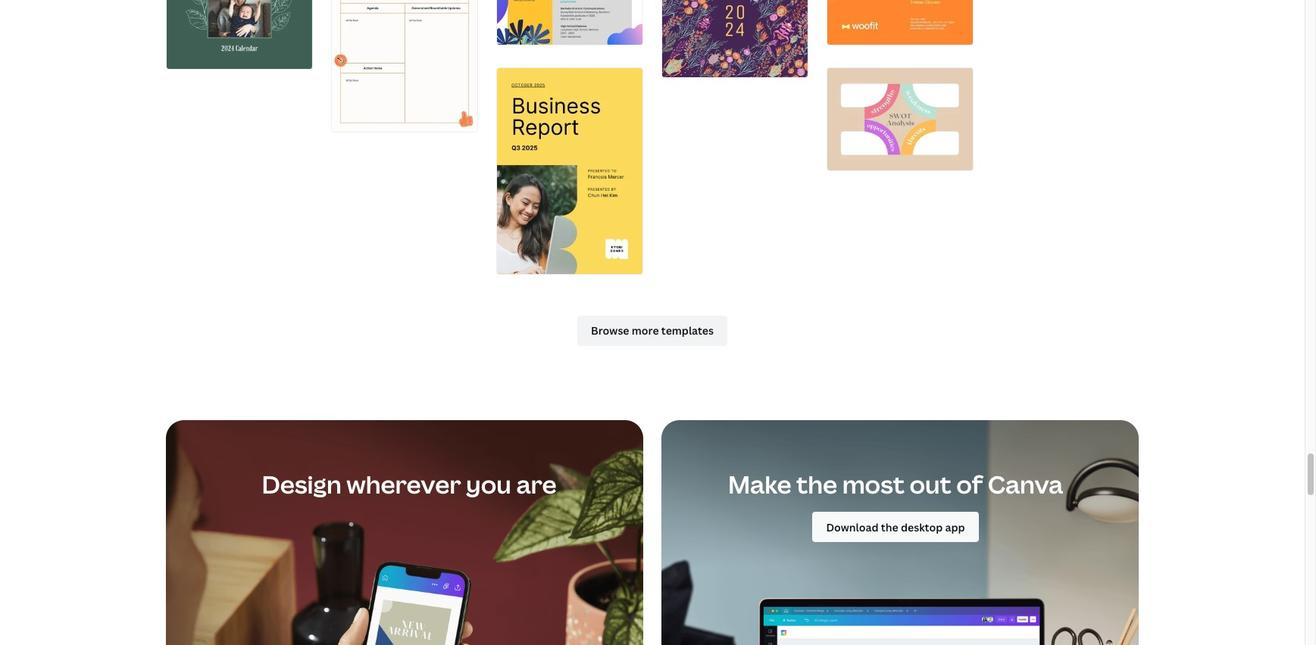 Task type: describe. For each thing, give the bounding box(es) containing it.
colorful floral bold illustration woman wall calendar image
[[663, 0, 808, 77]]

communications intern strategea branding (jun 2023 - sep 2023) participated in developing communication strategies for clients. produced written content and graphic designs in coordination with different teams. assisted with organizing offline and online image
[[497, 0, 643, 45]]

the
[[797, 468, 838, 501]]

canva
[[988, 468, 1064, 501]]

are
[[516, 468, 557, 501]]

make the most out of canva
[[728, 468, 1064, 501]]

beige swot analysis graphic organizer image
[[828, 68, 973, 171]]

most
[[843, 468, 905, 501]]

of
[[957, 468, 983, 501]]



Task type: locate. For each thing, give the bounding box(es) containing it.
green feminine florals parents and baby wall calendar image
[[167, 0, 312, 69]]

make
[[728, 468, 792, 501]]

you
[[466, 468, 512, 501]]

yellow and black friendly professional technology professional cover page image
[[497, 68, 643, 274]]

wherever
[[347, 468, 461, 501]]

orange minimal lines stickers meeting minutes image
[[332, 0, 478, 132]]

orange and yellow professional gradient pet fitness app marketing proposal image
[[828, 0, 973, 45]]

design wherever you are
[[262, 468, 557, 501]]

out
[[910, 468, 952, 501]]

design
[[262, 468, 342, 501]]



Task type: vqa. For each thing, say whether or not it's contained in the screenshot.
'you'
yes



